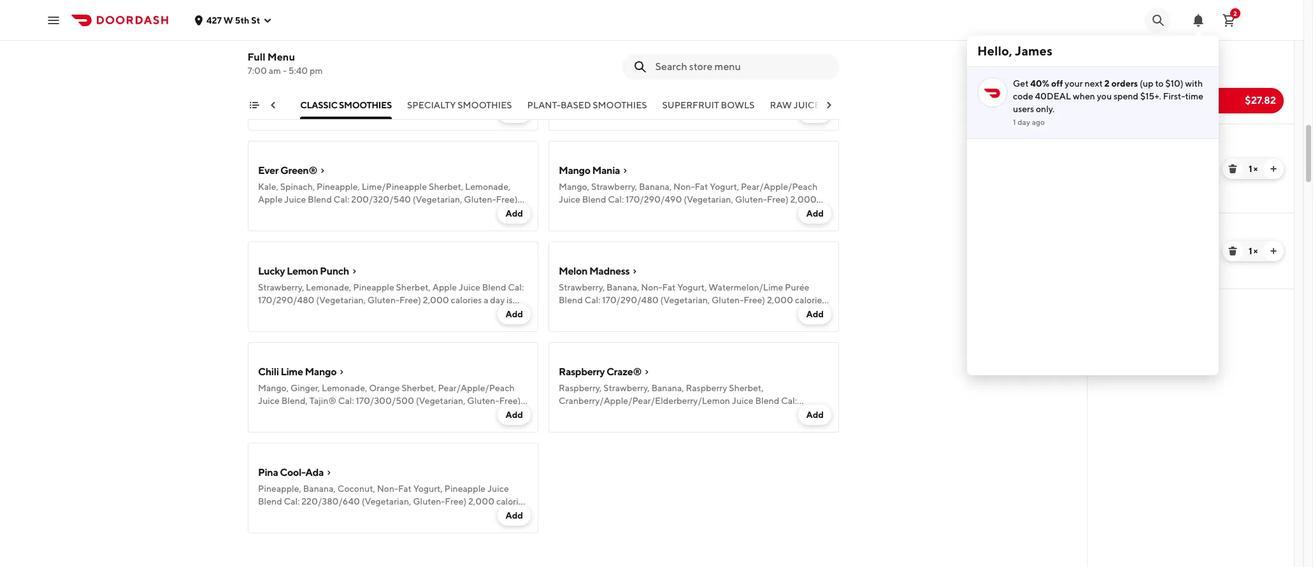 Task type: locate. For each thing, give the bounding box(es) containing it.
7:00
[[248, 66, 267, 76]]

james
[[1015, 43, 1053, 58]]

time
[[233, 100, 255, 110]]

craze®
[[607, 366, 642, 378]]

add for chili lime mango
[[506, 410, 523, 420]]

add button
[[498, 103, 531, 123], [799, 103, 831, 123], [498, 203, 531, 224], [799, 203, 831, 224], [498, 304, 531, 324], [799, 304, 831, 324], [498, 405, 531, 425], [799, 405, 831, 425], [498, 505, 531, 526]]

chili
[[258, 366, 279, 378]]

scroll menu navigation left image
[[268, 100, 278, 110]]

2 smoothies from the left
[[458, 100, 512, 110]]

remove item from cart image left add one to cart icon
[[1228, 246, 1238, 256]]

ever green®
[[258, 164, 317, 176]]

first-
[[1163, 91, 1185, 101]]

melon
[[559, 265, 588, 277]]

× for add one to cart image
[[1254, 164, 1258, 174]]

0 vertical spatial 1
[[1013, 117, 1016, 127]]

smoothies right specialty
[[458, 100, 512, 110]]

40%
[[1030, 78, 1050, 89]]

0 horizontal spatial 2
[[1105, 78, 1110, 89]]

mango
[[559, 164, 590, 176], [305, 366, 337, 378]]

0 vertical spatial mango
[[559, 164, 590, 176]]

based
[[561, 100, 591, 110]]

0 vertical spatial remove item from cart image
[[1228, 164, 1238, 174]]

specialty smoothies
[[407, 100, 512, 110]]

smoothies right classic
[[339, 100, 392, 110]]

california cooler
[[559, 64, 635, 76]]

1 horizontal spatial smoothies
[[458, 100, 512, 110]]

× for add one to cart icon
[[1254, 246, 1258, 256]]

2 button
[[1216, 7, 1242, 33]]

with
[[1185, 78, 1203, 89]]

3 smoothies from the left
[[593, 100, 647, 110]]

add button for melon madness
[[799, 304, 831, 324]]

lucky
[[258, 265, 285, 277]]

5:40
[[289, 66, 308, 76]]

your
[[1065, 78, 1083, 89]]

(up
[[1140, 78, 1153, 89]]

2
[[1234, 9, 1237, 17], [1105, 78, 1110, 89]]

Item Search search field
[[656, 60, 829, 74]]

1 left add one to cart icon
[[1249, 246, 1252, 256]]

1 × from the top
[[1254, 164, 1258, 174]]

specialty smoothies button
[[407, 99, 512, 119]]

1 smoothies from the left
[[339, 100, 392, 110]]

pina cool-ada
[[258, 466, 324, 479]]

lemon
[[287, 265, 318, 277]]

cool-
[[280, 466, 305, 479]]

2 inside button
[[1234, 9, 1237, 17]]

1
[[1013, 117, 1016, 127], [1249, 164, 1252, 174], [1249, 246, 1252, 256]]

mango left mania
[[559, 164, 590, 176]]

mango right lime
[[305, 366, 337, 378]]

1 vertical spatial 1
[[1249, 164, 1252, 174]]

1 × left add one to cart image
[[1249, 164, 1258, 174]]

smoothies
[[339, 100, 392, 110], [458, 100, 512, 110], [593, 100, 647, 110]]

1 vertical spatial remove item from cart image
[[1228, 246, 1238, 256]]

$15+.
[[1140, 91, 1161, 101]]

ago
[[1032, 117, 1045, 127]]

st
[[251, 15, 260, 25]]

cooler
[[604, 64, 635, 76]]

smoothies for classic smoothies
[[339, 100, 392, 110]]

raspberry
[[559, 366, 605, 378]]

1 ×
[[1249, 164, 1258, 174], [1249, 246, 1258, 256]]

chili lime mango
[[258, 366, 337, 378]]

2 vertical spatial 1
[[1249, 246, 1252, 256]]

1 left add one to cart image
[[1249, 164, 1252, 174]]

1 remove item from cart image from the top
[[1228, 164, 1238, 174]]

1 1 × from the top
[[1249, 164, 1258, 174]]

smoothies down cooler
[[593, 100, 647, 110]]

0 vertical spatial ×
[[1254, 164, 1258, 174]]

2 × from the top
[[1254, 246, 1258, 256]]

1 vertical spatial 1 ×
[[1249, 246, 1258, 256]]

add button for raspberry craze®
[[799, 405, 831, 425]]

hello,
[[977, 43, 1012, 58]]

remove item from cart image left add one to cart image
[[1228, 164, 1238, 174]]

0 horizontal spatial smoothies
[[339, 100, 392, 110]]

add one to cart image
[[1269, 246, 1279, 256]]

1 left day at the top
[[1013, 117, 1016, 127]]

× left add one to cart icon
[[1254, 246, 1258, 256]]

add button for mango mania
[[799, 203, 831, 224]]

1 vertical spatial ×
[[1254, 246, 1258, 256]]

2 horizontal spatial smoothies
[[593, 100, 647, 110]]

lucky lemon punch
[[258, 265, 349, 277]]

2 items, open order cart image
[[1221, 12, 1237, 28]]

new! horchata smoothie
[[1098, 135, 1172, 161]]

1 horizontal spatial mango
[[559, 164, 590, 176]]

1 × for remove item from cart image related to add one to cart icon
[[1249, 246, 1258, 256]]

get 40% off your next 2 orders
[[1013, 78, 1138, 89]]

remove item from cart image
[[1228, 164, 1238, 174], [1228, 246, 1238, 256]]

0 horizontal spatial mango
[[305, 366, 337, 378]]

1 for add one to cart icon
[[1249, 246, 1252, 256]]

× left add one to cart image
[[1254, 164, 1258, 174]]

green®
[[280, 164, 317, 176]]

add for ever green®
[[506, 208, 523, 219]]

1 horizontal spatial 2
[[1234, 9, 1237, 17]]

remove item from cart image for add one to cart image
[[1228, 164, 1238, 174]]

lava
[[258, 64, 279, 76]]

plant-based smoothies
[[528, 100, 647, 110]]

0 vertical spatial 1 ×
[[1249, 164, 1258, 174]]

1 × left add one to cart icon
[[1249, 246, 1258, 256]]

2 1 × from the top
[[1249, 246, 1258, 256]]

plant-based smoothies button
[[528, 99, 647, 119]]

pina
[[258, 466, 278, 479]]

open menu image
[[46, 12, 61, 28]]

checkout
[[1105, 94, 1152, 106]]

superfruit bowls button
[[663, 99, 755, 119]]

427 w 5th st
[[206, 15, 260, 25]]

×
[[1254, 164, 1258, 174], [1254, 246, 1258, 256]]

2 remove item from cart image from the top
[[1228, 246, 1238, 256]]

add for lucky lemon punch
[[506, 309, 523, 319]]

raw juices button
[[770, 99, 826, 119]]

0 vertical spatial 2
[[1234, 9, 1237, 17]]

2 up you
[[1105, 78, 1110, 89]]

raw juices
[[770, 100, 826, 110]]

2 right notification bell "icon"
[[1234, 9, 1237, 17]]

lime
[[281, 366, 303, 378]]



Task type: describe. For each thing, give the bounding box(es) containing it.
flow®
[[281, 64, 312, 76]]

notification bell image
[[1191, 12, 1206, 28]]

lava flow®
[[258, 64, 312, 76]]

only.
[[1036, 104, 1055, 114]]

add button for chili lime mango
[[498, 405, 531, 425]]

-
[[283, 66, 287, 76]]

$10)
[[1165, 78, 1184, 89]]

to
[[1155, 78, 1164, 89]]

1 vertical spatial 2
[[1105, 78, 1110, 89]]

5th
[[235, 15, 249, 25]]

am
[[269, 66, 281, 76]]

full menu 7:00 am - 5:40 pm
[[248, 51, 323, 76]]

menu
[[268, 51, 295, 63]]

code
[[1013, 91, 1033, 101]]

1 day ago
[[1013, 117, 1045, 127]]

superfruit
[[663, 100, 720, 110]]

orders
[[1112, 78, 1138, 89]]

juice
[[1098, 63, 1125, 76]]

smoothie
[[1098, 149, 1143, 161]]

add for melon madness
[[806, 309, 824, 319]]

classic
[[301, 100, 338, 110]]

hello, james
[[977, 43, 1053, 58]]

(up to $10) with code 40deal when you spend $15+. first-time users only.
[[1013, 78, 1204, 114]]

next
[[1085, 78, 1103, 89]]

427 w 5th st button
[[194, 15, 273, 25]]

when
[[1073, 91, 1095, 101]]

it
[[1127, 63, 1134, 76]]

new! horchata smoothie list
[[1088, 124, 1294, 289]]

scroll menu navigation right image
[[824, 100, 834, 110]]

melon madness
[[559, 265, 630, 277]]

add for pina cool-ada
[[506, 510, 523, 521]]

classic smoothies
[[301, 100, 392, 110]]

mango mania
[[559, 164, 620, 176]]

add button for pina cool-ada
[[498, 505, 531, 526]]

ever
[[258, 164, 279, 176]]

menu
[[257, 100, 285, 110]]

california
[[559, 64, 602, 76]]

you
[[1097, 91, 1112, 101]]

spend
[[1114, 91, 1139, 101]]

1 for add one to cart image
[[1249, 164, 1252, 174]]

427
[[206, 15, 222, 25]]

limited time menu button
[[195, 99, 285, 119]]

time
[[1185, 91, 1204, 101]]

new!
[[1098, 135, 1127, 147]]

full
[[248, 51, 266, 63]]

add for mango mania
[[806, 208, 824, 219]]

add one to cart image
[[1269, 164, 1279, 174]]

show menu categories image
[[249, 100, 259, 110]]

superfruit bowls
[[663, 100, 755, 110]]

1 × for remove item from cart image associated with add one to cart image
[[1249, 164, 1258, 174]]

up!
[[1137, 63, 1155, 76]]

$27.82
[[1245, 94, 1276, 106]]

1 vertical spatial mango
[[305, 366, 337, 378]]

add button for lucky lemon punch
[[498, 304, 531, 324]]

40deal
[[1035, 91, 1071, 101]]

add for raspberry craze®
[[806, 410, 824, 420]]

madness
[[589, 265, 630, 277]]

add button for ever green®
[[498, 203, 531, 224]]

horchata
[[1129, 135, 1172, 147]]

smoothies for specialty smoothies
[[458, 100, 512, 110]]

w
[[223, 15, 233, 25]]

juices
[[794, 100, 826, 110]]

ada
[[305, 466, 324, 479]]

bowls
[[721, 100, 755, 110]]

raw
[[770, 100, 792, 110]]

mania
[[592, 164, 620, 176]]

limited time menu
[[195, 100, 285, 110]]

juice it up! link
[[1098, 62, 1284, 78]]

get
[[1013, 78, 1029, 89]]

pm
[[310, 66, 323, 76]]

juice it up!
[[1098, 63, 1155, 76]]

off
[[1051, 78, 1063, 89]]

raspberry craze®
[[559, 366, 642, 378]]

day
[[1018, 117, 1030, 127]]

remove item from cart image for add one to cart icon
[[1228, 246, 1238, 256]]

plant-
[[528, 100, 561, 110]]

punch
[[320, 265, 349, 277]]

specialty
[[407, 100, 456, 110]]

limited
[[195, 100, 232, 110]]



Task type: vqa. For each thing, say whether or not it's contained in the screenshot.
PLANT-BASED SMOOTHIES
yes



